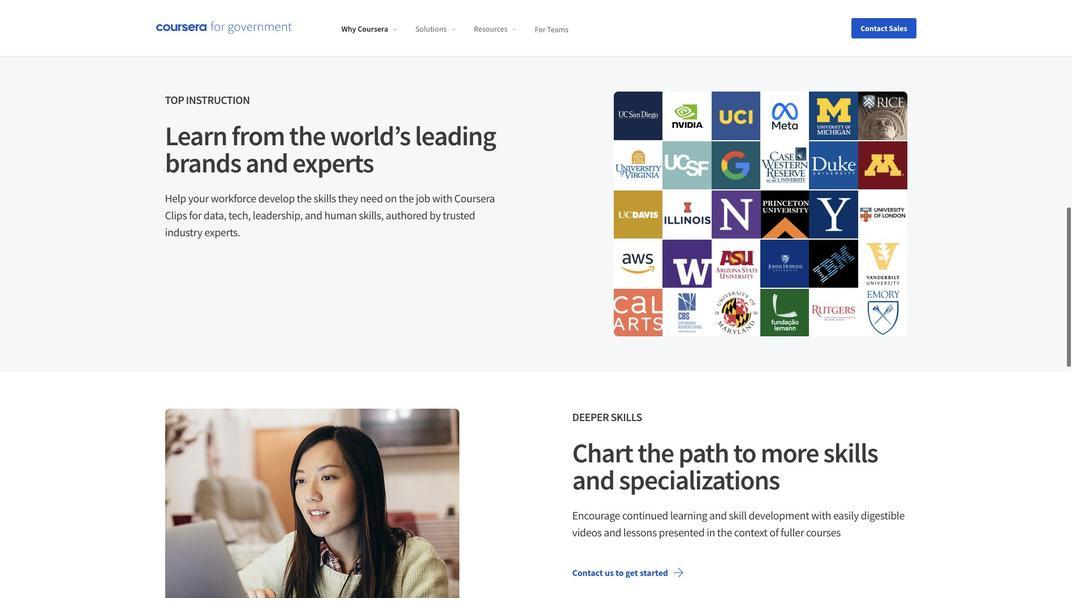 Task type: describe. For each thing, give the bounding box(es) containing it.
industry
[[165, 225, 202, 239]]

more
[[761, 436, 819, 470]]

for
[[189, 208, 202, 222]]

help your workforce develop the skills they need on the job with coursera clips for data, tech, leadership, and human skills, authored by trusted industry experts.
[[165, 191, 495, 239]]

brands
[[165, 146, 241, 180]]

started
[[640, 568, 668, 579]]

coursera for government image
[[156, 21, 292, 35]]

resources
[[474, 24, 508, 34]]

easily
[[834, 509, 859, 523]]

help
[[165, 191, 186, 205]]

workforce
[[211, 191, 256, 205]]

skills,
[[359, 208, 384, 222]]

experts
[[292, 146, 374, 180]]

teams
[[547, 24, 569, 34]]

to inside 'link'
[[616, 568, 624, 579]]

continued
[[622, 509, 668, 523]]

leading
[[415, 119, 496, 153]]

job
[[416, 191, 430, 205]]

us
[[605, 568, 614, 579]]

top
[[165, 93, 184, 107]]

by
[[430, 208, 441, 222]]

solutions
[[416, 24, 447, 34]]

the right on
[[399, 191, 414, 205]]

specializations
[[619, 464, 780, 498]]

context
[[734, 526, 768, 540]]

with inside help your workforce develop the skills they need on the job with coursera clips for data, tech, leadership, and human skills, authored by trusted industry experts.
[[432, 191, 452, 205]]

deeper skills image
[[165, 409, 459, 599]]

solutions link
[[416, 24, 456, 34]]

with inside encourage continued learning and skill development with easily digestible videos and lessons presented in the context of fuller courses
[[812, 509, 832, 523]]

the inside chart the path to more skills and specializations
[[638, 436, 674, 470]]

for teams link
[[535, 24, 569, 34]]

world's
[[330, 119, 410, 153]]

videos
[[573, 526, 602, 540]]

fuller
[[781, 526, 804, 540]]

they
[[338, 191, 358, 205]]

contact for contact sales
[[861, 23, 888, 33]]

and inside help your workforce develop the skills they need on the job with coursera clips for data, tech, leadership, and human skills, authored by trusted industry experts.
[[305, 208, 322, 222]]

get
[[626, 568, 638, 579]]

authored
[[386, 208, 428, 222]]

resources link
[[474, 24, 517, 34]]

develop
[[258, 191, 295, 205]]

0 horizontal spatial coursera
[[358, 24, 388, 34]]

and down encourage
[[604, 526, 622, 540]]

contact sales
[[861, 23, 908, 33]]

leadership,
[[253, 208, 303, 222]]

encourage
[[573, 509, 620, 523]]



Task type: vqa. For each thing, say whether or not it's contained in the screenshot.
Why Coursera
yes



Task type: locate. For each thing, give the bounding box(es) containing it.
1 horizontal spatial coursera
[[455, 191, 495, 205]]

contact for contact us to get started
[[573, 568, 603, 579]]

your
[[188, 191, 209, 205]]

and up encourage
[[573, 464, 615, 498]]

development
[[749, 509, 810, 523]]

for
[[535, 24, 546, 34]]

coursera up trusted
[[455, 191, 495, 205]]

1 vertical spatial to
[[616, 568, 624, 579]]

experts.
[[204, 225, 240, 239]]

learn from the world's leading brands and experts
[[165, 119, 496, 180]]

contact us to get started
[[573, 568, 668, 579]]

and inside learn from the world's leading brands and experts
[[246, 146, 288, 180]]

and up in
[[710, 509, 727, 523]]

the right in
[[717, 526, 732, 540]]

coursera
[[358, 24, 388, 34], [455, 191, 495, 205]]

and inside chart the path to more skills and specializations
[[573, 464, 615, 498]]

from
[[232, 119, 285, 153]]

1 vertical spatial skills
[[824, 436, 878, 470]]

skill
[[729, 509, 747, 523]]

to right path
[[734, 436, 756, 470]]

the right develop
[[297, 191, 312, 205]]

deeper skills
[[573, 410, 642, 424]]

1 vertical spatial contact
[[573, 568, 603, 579]]

skills
[[314, 191, 336, 205], [824, 436, 878, 470]]

tech,
[[229, 208, 251, 222]]

contact sales button
[[852, 18, 917, 38]]

0 horizontal spatial with
[[432, 191, 452, 205]]

0 vertical spatial contact
[[861, 23, 888, 33]]

contact inside the contact us to get started 'link'
[[573, 568, 603, 579]]

chart
[[573, 436, 633, 470]]

skills for more
[[824, 436, 878, 470]]

contact inside contact sales button
[[861, 23, 888, 33]]

coursera for government partners image
[[614, 92, 908, 337]]

trusted
[[443, 208, 475, 222]]

the inside encourage continued learning and skill development with easily digestible videos and lessons presented in the context of fuller courses
[[717, 526, 732, 540]]

why coursera
[[342, 24, 388, 34]]

0 horizontal spatial to
[[616, 568, 624, 579]]

and left human
[[305, 208, 322, 222]]

0 vertical spatial with
[[432, 191, 452, 205]]

data,
[[204, 208, 226, 222]]

need
[[360, 191, 383, 205]]

the inside learn from the world's leading brands and experts
[[289, 119, 326, 153]]

with up the courses
[[812, 509, 832, 523]]

1 horizontal spatial contact
[[861, 23, 888, 33]]

with
[[432, 191, 452, 205], [812, 509, 832, 523]]

1 horizontal spatial with
[[812, 509, 832, 523]]

to right us
[[616, 568, 624, 579]]

skills
[[611, 410, 642, 424]]

contact left us
[[573, 568, 603, 579]]

0 horizontal spatial contact
[[573, 568, 603, 579]]

with up 'by'
[[432, 191, 452, 205]]

and
[[246, 146, 288, 180], [305, 208, 322, 222], [573, 464, 615, 498], [710, 509, 727, 523], [604, 526, 622, 540]]

instruction
[[186, 93, 250, 107]]

in
[[707, 526, 715, 540]]

the right "from"
[[289, 119, 326, 153]]

of
[[770, 526, 779, 540]]

skills for the
[[314, 191, 336, 205]]

1 vertical spatial with
[[812, 509, 832, 523]]

1 vertical spatial coursera
[[455, 191, 495, 205]]

the
[[289, 119, 326, 153], [297, 191, 312, 205], [399, 191, 414, 205], [638, 436, 674, 470], [717, 526, 732, 540]]

digestible
[[861, 509, 905, 523]]

courses
[[806, 526, 841, 540]]

0 vertical spatial coursera
[[358, 24, 388, 34]]

path
[[679, 436, 729, 470]]

to inside chart the path to more skills and specializations
[[734, 436, 756, 470]]

0 horizontal spatial skills
[[314, 191, 336, 205]]

encourage continued learning and skill development with easily digestible videos and lessons presented in the context of fuller courses
[[573, 509, 905, 540]]

top instruction
[[165, 93, 250, 107]]

skills inside help your workforce develop the skills they need on the job with coursera clips for data, tech, leadership, and human skills, authored by trusted industry experts.
[[314, 191, 336, 205]]

contact left sales
[[861, 23, 888, 33]]

1 horizontal spatial to
[[734, 436, 756, 470]]

to
[[734, 436, 756, 470], [616, 568, 624, 579]]

contact
[[861, 23, 888, 33], [573, 568, 603, 579]]

and up develop
[[246, 146, 288, 180]]

contact us to get started link
[[563, 560, 693, 587]]

human
[[324, 208, 357, 222]]

deeper
[[573, 410, 609, 424]]

lessons
[[624, 526, 657, 540]]

0 vertical spatial to
[[734, 436, 756, 470]]

learn
[[165, 119, 227, 153]]

skills inside chart the path to more skills and specializations
[[824, 436, 878, 470]]

learning
[[671, 509, 708, 523]]

for teams
[[535, 24, 569, 34]]

coursera right why at left
[[358, 24, 388, 34]]

the down skills
[[638, 436, 674, 470]]

sales
[[889, 23, 908, 33]]

1 horizontal spatial skills
[[824, 436, 878, 470]]

clips
[[165, 208, 187, 222]]

presented
[[659, 526, 705, 540]]

why
[[342, 24, 356, 34]]

chart the path to more skills and specializations
[[573, 436, 878, 498]]

on
[[385, 191, 397, 205]]

0 vertical spatial skills
[[314, 191, 336, 205]]

coursera inside help your workforce develop the skills they need on the job with coursera clips for data, tech, leadership, and human skills, authored by trusted industry experts.
[[455, 191, 495, 205]]

why coursera link
[[342, 24, 397, 34]]



